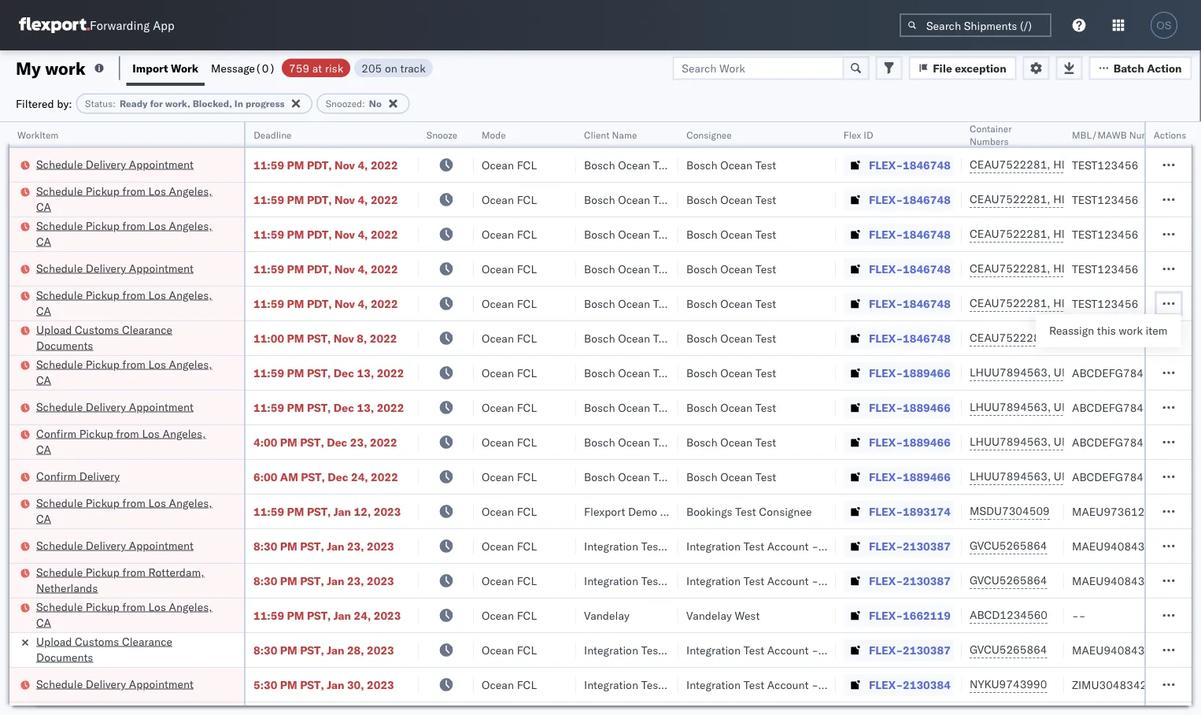 Task type: vqa. For each thing, say whether or not it's contained in the screenshot.


Task type: describe. For each thing, give the bounding box(es) containing it.
confirm pickup from los angeles, ca link
[[36, 426, 224, 457]]

4 integration test account - karl lagerfeld from the top
[[687, 678, 892, 691]]

4 1889466 from the top
[[903, 470, 951, 484]]

2022 for third schedule delivery appointment 'button' from the top of the page
[[377, 400, 404, 414]]

12 fcl from the top
[[517, 539, 537, 553]]

2022 for fourth schedule pickup from los angeles, ca button from the top
[[377, 366, 404, 380]]

11:00 pm pst, nov 8, 2022
[[254, 331, 397, 345]]

1 4, from the top
[[358, 158, 368, 172]]

2 8:30 from the top
[[254, 574, 278, 588]]

8 fcl from the top
[[517, 400, 537, 414]]

2 flex- from the top
[[869, 193, 903, 206]]

3 account from the top
[[768, 643, 809, 657]]

1 integration test account - karl lagerfeld from the top
[[687, 539, 892, 553]]

container numbers
[[970, 122, 1012, 147]]

2 karl from the top
[[822, 574, 842, 588]]

test123456 for schedule pickup from los angeles, ca link related to second schedule pickup from los angeles, ca button from the top
[[1073, 227, 1139, 241]]

1 8:30 from the top
[[254, 539, 278, 553]]

23, for schedule pickup from rotterdam, netherlands
[[347, 574, 364, 588]]

16 fcl from the top
[[517, 678, 537, 691]]

pdt, for second schedule pickup from los angeles, ca button from the top
[[307, 227, 332, 241]]

3 1846748 from the top
[[903, 227, 951, 241]]

1 flex-2130387 from the top
[[869, 539, 951, 553]]

2022 for fourth schedule pickup from los angeles, ca button from the bottom
[[371, 297, 398, 310]]

hlxu803499 for upload customs clearance documents button
[[1137, 331, 1202, 345]]

6 schedule pickup from los angeles, ca button from the top
[[36, 599, 224, 632]]

delivery for 11:59 pm pdt, nov 4, 2022
[[86, 157, 126, 171]]

30,
[[347, 678, 364, 691]]

jan left the 28, at the bottom left
[[327, 643, 345, 657]]

24, for 2023
[[354, 608, 371, 622]]

15 ocean fcl from the top
[[482, 643, 537, 657]]

schedule delivery appointment for 8:30 pm pst, jan 23, 2023
[[36, 538, 194, 552]]

resize handle column header for container numbers
[[1046, 122, 1065, 715]]

3 8:30 from the top
[[254, 643, 278, 657]]

1 fcl from the top
[[517, 158, 537, 172]]

4:00 pm pst, dec 23, 2022
[[254, 435, 398, 449]]

dec up the 11:59 pm pst, jan 12, 2023 at the bottom of page
[[328, 470, 349, 484]]

6:00
[[254, 470, 278, 484]]

4 lhuu7894563, uetu5238478 from the top
[[970, 469, 1131, 483]]

from for schedule pickup from los angeles, ca link related to sixth schedule pickup from los angeles, ca button
[[123, 600, 146, 614]]

status
[[85, 98, 113, 109]]

bookings test consignee
[[687, 504, 812, 518]]

2 4, from the top
[[358, 193, 368, 206]]

ceau7522281, for 1st schedule pickup from los angeles, ca button from the top of the page
[[970, 192, 1051, 206]]

3 flex- from the top
[[869, 227, 903, 241]]

2023 right 30, on the left of the page
[[367, 678, 394, 691]]

2 integration from the top
[[687, 574, 741, 588]]

15 flex- from the top
[[869, 643, 903, 657]]

resize handle column header for flex id
[[944, 122, 962, 715]]

1893174
[[903, 504, 951, 518]]

flex-2130384
[[869, 678, 951, 691]]

hlxu803499 for fourth schedule pickup from los angeles, ca button from the bottom
[[1137, 296, 1202, 310]]

workitem button
[[9, 125, 228, 141]]

action
[[1148, 61, 1183, 75]]

8 flex- from the top
[[869, 400, 903, 414]]

batch
[[1114, 61, 1145, 75]]

hlxu6269489, for upload customs clearance documents button
[[1054, 331, 1135, 345]]

consignee inside button
[[687, 129, 732, 141]]

schedule pickup from los angeles, ca link for fourth schedule pickup from los angeles, ca button from the bottom
[[36, 287, 224, 319]]

4 karl from the top
[[822, 678, 842, 691]]

schedule delivery appointment button for 5:30 pm pst, jan 30, 2023
[[36, 676, 194, 693]]

clearance for 2nd upload customs clearance documents link from the top
[[122, 634, 173, 648]]

2130384
[[903, 678, 951, 691]]

flex id button
[[836, 125, 947, 141]]

11 ocean fcl from the top
[[482, 504, 537, 518]]

flex-1889466 for schedule delivery appointment
[[869, 400, 951, 414]]

hlxu803499 for second schedule delivery appointment 'button' from the top
[[1137, 261, 1202, 275]]

1 2130387 from the top
[[903, 539, 951, 553]]

test123456 for 1st schedule pickup from los angeles, ca button from the top of the page's schedule pickup from los angeles, ca link
[[1073, 193, 1139, 206]]

11:59 pm pst, dec 13, 2022 for schedule pickup from los angeles, ca
[[254, 366, 404, 380]]

11:00
[[254, 331, 284, 345]]

4 fcl from the top
[[517, 262, 537, 276]]

filtered by:
[[16, 96, 72, 110]]

test123456 for first upload customs clearance documents link from the top of the page
[[1073, 331, 1139, 345]]

1 maeu9408431 from the top
[[1073, 539, 1152, 553]]

batch action button
[[1090, 56, 1193, 80]]

1 flex- from the top
[[869, 158, 903, 172]]

message
[[211, 61, 255, 75]]

schedule pickup from los angeles, ca for fifth schedule pickup from los angeles, ca button from the top of the page
[[36, 496, 212, 525]]

mbl/mawb
[[1073, 129, 1128, 141]]

1889466 for confirm pickup from los angeles, ca
[[903, 435, 951, 449]]

message (0)
[[211, 61, 276, 75]]

2022 for "confirm pickup from los angeles, ca" button
[[370, 435, 398, 449]]

11:59 for second schedule delivery appointment 'button' from the top
[[254, 262, 284, 276]]

11:59 pm pst, jan 24, 2023
[[254, 608, 401, 622]]

at
[[312, 61, 322, 75]]

on
[[385, 61, 398, 75]]

by:
[[57, 96, 72, 110]]

205 on track
[[362, 61, 426, 75]]

3 schedule delivery appointment from the top
[[36, 400, 194, 413]]

14 flex- from the top
[[869, 608, 903, 622]]

3 integration from the top
[[687, 643, 741, 657]]

6 ocean fcl from the top
[[482, 331, 537, 345]]

8 ocean fcl from the top
[[482, 400, 537, 414]]

2 schedule delivery appointment from the top
[[36, 261, 194, 275]]

nov for fourth schedule delivery appointment link from the bottom
[[335, 262, 355, 276]]

3 4, from the top
[[358, 227, 368, 241]]

abcd1234560
[[970, 608, 1048, 622]]

from for schedule pickup from los angeles, ca link related to fourth schedule pickup from los angeles, ca button from the top
[[123, 357, 146, 371]]

pst, down "8:30 pm pst, jan 28, 2023"
[[300, 678, 324, 691]]

1 upload customs clearance documents link from the top
[[36, 322, 224, 353]]

from for confirm pickup from los angeles, ca link
[[116, 426, 139, 440]]

from for schedule pickup from rotterdam, netherlands link
[[123, 565, 146, 579]]

item
[[1146, 324, 1168, 337]]

jan down the 11:59 pm pst, jan 12, 2023 at the bottom of page
[[327, 539, 345, 553]]

9 ocean fcl from the top
[[482, 435, 537, 449]]

flexport demo consignee
[[584, 504, 713, 518]]

11 fcl from the top
[[517, 504, 537, 518]]

2 schedule pickup from los angeles, ca button from the top
[[36, 218, 224, 251]]

dec for schedule delivery appointment
[[334, 400, 354, 414]]

my
[[16, 57, 41, 79]]

4 abcdefg78456546 from the top
[[1073, 470, 1179, 484]]

1 1846748 from the top
[[903, 158, 951, 172]]

container
[[970, 122, 1012, 134]]

1 account from the top
[[768, 539, 809, 553]]

10 ocean fcl from the top
[[482, 470, 537, 484]]

4 account from the top
[[768, 678, 809, 691]]

4 integration from the top
[[687, 678, 741, 691]]

1 ocean fcl from the top
[[482, 158, 537, 172]]

13, for schedule delivery appointment
[[357, 400, 374, 414]]

14 ocean fcl from the top
[[482, 608, 537, 622]]

1 vertical spatial 23,
[[347, 539, 364, 553]]

10 flex- from the top
[[869, 470, 903, 484]]

2023 right the 28, at the bottom left
[[367, 643, 394, 657]]

batch action
[[1114, 61, 1183, 75]]

4 lagerfeld from the top
[[845, 678, 892, 691]]

3 resize handle column header from the left
[[455, 122, 474, 715]]

16 ocean fcl from the top
[[482, 678, 537, 691]]

1 test123456 from the top
[[1073, 158, 1139, 172]]

confirm pickup from los angeles, ca button
[[36, 426, 224, 459]]

msdu7304509
[[970, 504, 1050, 518]]

3 schedule delivery appointment button from the top
[[36, 399, 194, 416]]

8,
[[357, 331, 367, 345]]

maeu9736123
[[1073, 504, 1152, 518]]

3 integration test account - karl lagerfeld from the top
[[687, 643, 892, 657]]

pst, right am
[[301, 470, 325, 484]]

pickup for second schedule pickup from los angeles, ca button from the top
[[86, 219, 120, 232]]

appointment for 5:30 pm pst, jan 30, 2023
[[129, 677, 194, 691]]

15 fcl from the top
[[517, 643, 537, 657]]

forwarding app link
[[19, 17, 175, 33]]

2 upload customs clearance documents link from the top
[[36, 634, 224, 665]]

upload customs clearance documents for 2nd upload customs clearance documents link from the top
[[36, 634, 173, 664]]

work
[[171, 61, 199, 75]]

uetu5238478 for confirm pickup from los angeles, ca
[[1054, 435, 1131, 449]]

flex-1846748 for fourth schedule delivery appointment link from the bottom
[[869, 262, 951, 276]]

confirm pickup from los angeles, ca
[[36, 426, 206, 456]]

progress
[[246, 98, 285, 109]]

schedule delivery appointment for 11:59 pm pdt, nov 4, 2022
[[36, 157, 194, 171]]

1 lagerfeld from the top
[[845, 539, 892, 553]]

flex id
[[844, 129, 874, 141]]

app
[[153, 18, 175, 33]]

for
[[150, 98, 163, 109]]

consignee button
[[679, 125, 821, 141]]

from for schedule pickup from los angeles, ca link associated with fourth schedule pickup from los angeles, ca button from the bottom
[[123, 288, 146, 302]]

os button
[[1147, 7, 1183, 43]]

7 flex- from the top
[[869, 366, 903, 380]]

name
[[612, 129, 637, 141]]

schedule for third schedule delivery appointment 'button' from the top of the page
[[36, 400, 83, 413]]

2 2130387 from the top
[[903, 574, 951, 588]]

snoozed
[[326, 98, 362, 109]]

file exception
[[934, 61, 1007, 75]]

nov for schedule pickup from los angeles, ca link related to second schedule pickup from los angeles, ca button from the top
[[335, 227, 355, 241]]

workitem
[[17, 129, 59, 141]]

pickup for sixth schedule pickup from los angeles, ca button
[[86, 600, 120, 614]]

4 flex- from the top
[[869, 262, 903, 276]]

status : ready for work, blocked, in progress
[[85, 98, 285, 109]]

schedule for second schedule pickup from los angeles, ca button from the top
[[36, 219, 83, 232]]

pst, up 6:00 am pst, dec 24, 2022 in the bottom left of the page
[[300, 435, 324, 449]]

ceau7522281, for second schedule pickup from los angeles, ca button from the top
[[970, 227, 1051, 241]]

vandelay west
[[687, 608, 760, 622]]

2 gvcu5265864 from the top
[[970, 573, 1048, 587]]

Search Work text field
[[673, 56, 845, 80]]

import work
[[133, 61, 199, 75]]

import
[[133, 61, 168, 75]]

ca for fourth schedule pickup from los angeles, ca button from the top
[[36, 373, 51, 387]]

3 maeu9408431 from the top
[[1073, 643, 1152, 657]]

2022 for second schedule delivery appointment 'button' from the top
[[371, 262, 398, 276]]

clearance for first upload customs clearance documents link from the top of the page
[[122, 323, 173, 336]]

24, for 2022
[[351, 470, 368, 484]]

3 flex-2130387 from the top
[[869, 643, 951, 657]]

3 appointment from the top
[[129, 400, 194, 413]]

11:59 for fourth schedule pickup from los angeles, ca button from the bottom
[[254, 297, 284, 310]]

11 flex- from the top
[[869, 504, 903, 518]]

client name
[[584, 129, 637, 141]]

1 karl from the top
[[822, 539, 842, 553]]

12 flex- from the top
[[869, 539, 903, 553]]

Search Shipments (/) text field
[[900, 13, 1052, 37]]

confirm for confirm delivery
[[36, 469, 76, 483]]

1 11:59 pm pdt, nov 4, 2022 from the top
[[254, 158, 398, 172]]

schedule for schedule delivery appointment 'button' associated with 11:59 pm pdt, nov 4, 2022
[[36, 157, 83, 171]]

5 ocean fcl from the top
[[482, 297, 537, 310]]

this
[[1098, 324, 1117, 337]]

hlxu6269489, for 1st schedule pickup from los angeles, ca button from the top of the page
[[1054, 192, 1135, 206]]

schedule for fourth schedule pickup from los angeles, ca button from the bottom
[[36, 288, 83, 302]]

reassign this work item
[[1050, 324, 1168, 337]]

5 schedule pickup from los angeles, ca button from the top
[[36, 495, 224, 528]]

flex-1846748 for schedule pickup from los angeles, ca link associated with fourth schedule pickup from los angeles, ca button from the bottom
[[869, 297, 951, 310]]

3 lagerfeld from the top
[[845, 643, 892, 657]]

ceau7522281, hlxu6269489, hlxu803499 for upload customs clearance documents button
[[970, 331, 1202, 345]]

pst, down 6:00 am pst, dec 24, 2022 in the bottom left of the page
[[307, 504, 331, 518]]

schedule for fourth schedule pickup from los angeles, ca button from the top
[[36, 357, 83, 371]]

pickup for fifth schedule pickup from los angeles, ca button from the top of the page
[[86, 496, 120, 510]]

schedule pickup from rotterdam, netherlands button
[[36, 564, 224, 597]]

mbl/mawb numbers button
[[1065, 125, 1202, 141]]

angeles, for second schedule pickup from los angeles, ca button from the top
[[169, 219, 212, 232]]

14 fcl from the top
[[517, 608, 537, 622]]

forwarding
[[90, 18, 150, 33]]

1 ceau7522281, from the top
[[970, 158, 1051, 171]]

schedule for sixth schedule pickup from los angeles, ca button
[[36, 600, 83, 614]]

ca for "confirm pickup from los angeles, ca" button
[[36, 442, 51, 456]]

6:00 am pst, dec 24, 2022
[[254, 470, 398, 484]]

12,
[[354, 504, 371, 518]]

9 flex- from the top
[[869, 435, 903, 449]]

1889466 for schedule pickup from los angeles, ca
[[903, 366, 951, 380]]

6 flex- from the top
[[869, 331, 903, 345]]

13 ocean fcl from the top
[[482, 574, 537, 588]]

16 flex- from the top
[[869, 678, 903, 691]]

3 schedule delivery appointment link from the top
[[36, 399, 194, 415]]

forwarding app
[[90, 18, 175, 33]]

mode button
[[474, 125, 561, 141]]

pst, down the 11:59 pm pst, jan 12, 2023 at the bottom of page
[[300, 539, 324, 553]]

snooze
[[427, 129, 458, 141]]

schedule delivery appointment link for 8:30
[[36, 538, 194, 553]]

schedule pickup from los angeles, ca for 1st schedule pickup from los angeles, ca button from the top of the page
[[36, 184, 212, 213]]

2 appointment from the top
[[129, 261, 194, 275]]

flex-1889466 for schedule pickup from los angeles, ca
[[869, 366, 951, 380]]

client name button
[[577, 125, 663, 141]]

1 integration from the top
[[687, 539, 741, 553]]

28,
[[347, 643, 364, 657]]

4 hlxu6269489, from the top
[[1054, 261, 1135, 275]]

11:59 for second schedule pickup from los angeles, ca button from the top
[[254, 227, 284, 241]]

1662119
[[903, 608, 951, 622]]

flex-1846748 for 1st schedule pickup from los angeles, ca button from the top of the page's schedule pickup from los angeles, ca link
[[869, 193, 951, 206]]

abcdefg78456546 for schedule pickup from los angeles, ca
[[1073, 366, 1179, 380]]

2 fcl from the top
[[517, 193, 537, 206]]

filtered
[[16, 96, 54, 110]]

confirm delivery button
[[36, 468, 120, 486]]

4 lhuu7894563, from the top
[[970, 469, 1052, 483]]

documents inside button
[[36, 338, 93, 352]]

file
[[934, 61, 953, 75]]

os
[[1157, 19, 1172, 31]]

2 integration test account - karl lagerfeld from the top
[[687, 574, 892, 588]]



Task type: locate. For each thing, give the bounding box(es) containing it.
lhuu7894563,
[[970, 365, 1052, 379], [970, 400, 1052, 414], [970, 435, 1052, 449], [970, 469, 1052, 483]]

5 ceau7522281, hlxu6269489, hlxu803499 from the top
[[970, 296, 1202, 310]]

2 schedule delivery appointment button from the top
[[36, 260, 194, 278]]

confirm down confirm pickup from los angeles, ca
[[36, 469, 76, 483]]

delivery inside "button"
[[79, 469, 120, 483]]

: left ready
[[113, 98, 116, 109]]

ca inside confirm pickup from los angeles, ca
[[36, 442, 51, 456]]

0 horizontal spatial :
[[113, 98, 116, 109]]

2 uetu5238478 from the top
[[1054, 400, 1131, 414]]

angeles, for sixth schedule pickup from los angeles, ca button
[[169, 600, 212, 614]]

los
[[148, 184, 166, 198], [148, 219, 166, 232], [148, 288, 166, 302], [148, 357, 166, 371], [142, 426, 160, 440], [148, 496, 166, 510], [148, 600, 166, 614]]

8:30 pm pst, jan 23, 2023 down the 11:59 pm pst, jan 12, 2023 at the bottom of page
[[254, 539, 394, 553]]

pdt, for second schedule delivery appointment 'button' from the top
[[307, 262, 332, 276]]

0 vertical spatial upload customs clearance documents
[[36, 323, 173, 352]]

clearance inside button
[[122, 323, 173, 336]]

0 horizontal spatial work
[[45, 57, 86, 79]]

flex-2130387 up flex-1662119
[[869, 574, 951, 588]]

dec for schedule pickup from los angeles, ca
[[334, 366, 354, 380]]

7 ca from the top
[[36, 615, 51, 629]]

1 vertical spatial 24,
[[354, 608, 371, 622]]

flex-1662119
[[869, 608, 951, 622]]

from for schedule pickup from los angeles, ca link related to second schedule pickup from los angeles, ca button from the top
[[123, 219, 146, 232]]

3 abcdefg78456546 from the top
[[1073, 435, 1179, 449]]

uetu5238478
[[1054, 365, 1131, 379], [1054, 400, 1131, 414], [1054, 435, 1131, 449], [1054, 469, 1131, 483]]

schedule delivery appointment button
[[36, 156, 194, 174], [36, 260, 194, 278], [36, 399, 194, 416], [36, 538, 194, 555], [36, 676, 194, 693]]

schedule pickup from los angeles, ca link for fourth schedule pickup from los angeles, ca button from the top
[[36, 356, 224, 388]]

1 vertical spatial customs
[[75, 634, 119, 648]]

: left 'no'
[[362, 98, 365, 109]]

2 schedule delivery appointment link from the top
[[36, 260, 194, 276]]

8:30 down 6:00
[[254, 539, 278, 553]]

ceau7522281, hlxu6269489, hlxu803499 for fourth schedule pickup from los angeles, ca button from the bottom
[[970, 296, 1202, 310]]

ca for fourth schedule pickup from los angeles, ca button from the bottom
[[36, 304, 51, 317]]

3 11:59 from the top
[[254, 227, 284, 241]]

11:59 pm pdt, nov 4, 2022 for fourth schedule pickup from los angeles, ca button from the bottom
[[254, 297, 398, 310]]

1 horizontal spatial numbers
[[1130, 129, 1169, 141]]

flex-2130387 down flex-1893174
[[869, 539, 951, 553]]

759
[[289, 61, 310, 75]]

numbers inside container numbers
[[970, 135, 1009, 147]]

0 vertical spatial maeu9408431
[[1073, 539, 1152, 553]]

0 vertical spatial 2130387
[[903, 539, 951, 553]]

4:00
[[254, 435, 278, 449]]

3 gvcu5265864 from the top
[[970, 643, 1048, 656]]

6 flex-1846748 from the top
[[869, 331, 951, 345]]

angeles, for fifth schedule pickup from los angeles, ca button from the top of the page
[[169, 496, 212, 510]]

confirm inside confirm delivery link
[[36, 469, 76, 483]]

2 vertical spatial flex-2130387
[[869, 643, 951, 657]]

2 8:30 pm pst, jan 23, 2023 from the top
[[254, 574, 394, 588]]

hlxu6269489, for fourth schedule pickup from los angeles, ca button from the bottom
[[1054, 296, 1135, 310]]

0 vertical spatial flex-2130387
[[869, 539, 951, 553]]

23,
[[350, 435, 367, 449], [347, 539, 364, 553], [347, 574, 364, 588]]

pickup inside confirm pickup from los angeles, ca
[[79, 426, 113, 440]]

3 2130387 from the top
[[903, 643, 951, 657]]

1 vertical spatial upload
[[36, 634, 72, 648]]

dec down the 11:00 pm pst, nov 8, 2022
[[334, 366, 354, 380]]

13,
[[357, 366, 374, 380], [357, 400, 374, 414]]

11:59 pm pdt, nov 4, 2022 for second schedule pickup from los angeles, ca button from the top
[[254, 227, 398, 241]]

lhuu7894563, for schedule delivery appointment
[[970, 400, 1052, 414]]

bookings
[[687, 504, 733, 518]]

ceau7522281, for upload customs clearance documents button
[[970, 331, 1051, 345]]

appointment for 11:59 pm pdt, nov 4, 2022
[[129, 157, 194, 171]]

resize handle column header for mode
[[558, 122, 577, 715]]

west
[[735, 608, 760, 622]]

maeu9408431 up --
[[1073, 574, 1152, 588]]

gvcu5265864 up abcd1234560
[[970, 573, 1048, 587]]

13, for schedule pickup from los angeles, ca
[[357, 366, 374, 380]]

1 vandelay from the left
[[584, 608, 630, 622]]

5 hlxu6269489, from the top
[[1054, 296, 1135, 310]]

ready
[[120, 98, 148, 109]]

pickup for fourth schedule pickup from los angeles, ca button from the top
[[86, 357, 120, 371]]

jan left the 12,
[[334, 504, 351, 518]]

1 confirm from the top
[[36, 426, 76, 440]]

id
[[864, 129, 874, 141]]

ceau7522281, hlxu6269489, hlxu803499 for second schedule pickup from los angeles, ca button from the top
[[970, 227, 1202, 241]]

: for status
[[113, 98, 116, 109]]

--
[[1073, 608, 1086, 622]]

5 test123456 from the top
[[1073, 297, 1139, 310]]

13 flex- from the top
[[869, 574, 903, 588]]

2 schedule pickup from los angeles, ca link from the top
[[36, 218, 224, 249]]

customs inside button
[[75, 323, 119, 336]]

2023 up "8:30 pm pst, jan 28, 2023"
[[374, 608, 401, 622]]

4 11:59 from the top
[[254, 262, 284, 276]]

mode
[[482, 129, 506, 141]]

2023
[[374, 504, 401, 518], [367, 539, 394, 553], [367, 574, 394, 588], [374, 608, 401, 622], [367, 643, 394, 657], [367, 678, 394, 691]]

upload
[[36, 323, 72, 336], [36, 634, 72, 648]]

5 schedule delivery appointment button from the top
[[36, 676, 194, 693]]

integration
[[687, 539, 741, 553], [687, 574, 741, 588], [687, 643, 741, 657], [687, 678, 741, 691]]

los inside confirm pickup from los angeles, ca
[[142, 426, 160, 440]]

3 ca from the top
[[36, 304, 51, 317]]

2 ceau7522281, hlxu6269489, hlxu803499 from the top
[[970, 192, 1202, 206]]

2 upload from the top
[[36, 634, 72, 648]]

rotterdam,
[[148, 565, 204, 579]]

work up by: in the left top of the page
[[45, 57, 86, 79]]

11:59 pm pst, dec 13, 2022 up 4:00 pm pst, dec 23, 2022
[[254, 400, 404, 414]]

8 resize handle column header from the left
[[1046, 122, 1065, 715]]

hlxu803499 for 1st schedule pickup from los angeles, ca button from the top of the page
[[1137, 192, 1202, 206]]

flex-2130387 up flex-2130384
[[869, 643, 951, 657]]

2 flex-1846748 from the top
[[869, 193, 951, 206]]

pst, up 11:59 pm pst, jan 24, 2023
[[300, 574, 324, 588]]

client
[[584, 129, 610, 141]]

23, up 6:00 am pst, dec 24, 2022 in the bottom left of the page
[[350, 435, 367, 449]]

2023 right the 12,
[[374, 504, 401, 518]]

schedule pickup from rotterdam, netherlands link
[[36, 564, 224, 596]]

2022 for 1st schedule pickup from los angeles, ca button from the top of the page
[[371, 193, 398, 206]]

8:30 pm pst, jan 23, 2023 up 11:59 pm pst, jan 24, 2023
[[254, 574, 394, 588]]

4 schedule from the top
[[36, 261, 83, 275]]

nov for 1st schedule pickup from los angeles, ca button from the top of the page's schedule pickup from los angeles, ca link
[[335, 193, 355, 206]]

numbers for container numbers
[[970, 135, 1009, 147]]

work right the this
[[1119, 324, 1144, 337]]

flexport
[[584, 504, 626, 518]]

1 documents from the top
[[36, 338, 93, 352]]

11:59
[[254, 158, 284, 172], [254, 193, 284, 206], [254, 227, 284, 241], [254, 262, 284, 276], [254, 297, 284, 310], [254, 366, 284, 380], [254, 400, 284, 414], [254, 504, 284, 518], [254, 608, 284, 622]]

5:30
[[254, 678, 278, 691]]

0 vertical spatial clearance
[[122, 323, 173, 336]]

ca for sixth schedule pickup from los angeles, ca button
[[36, 615, 51, 629]]

1 uetu5238478 from the top
[[1054, 365, 1131, 379]]

5 schedule delivery appointment link from the top
[[36, 676, 194, 692]]

2 vertical spatial 8:30
[[254, 643, 278, 657]]

schedule
[[36, 157, 83, 171], [36, 184, 83, 198], [36, 219, 83, 232], [36, 261, 83, 275], [36, 288, 83, 302], [36, 357, 83, 371], [36, 400, 83, 413], [36, 496, 83, 510], [36, 538, 83, 552], [36, 565, 83, 579], [36, 600, 83, 614], [36, 677, 83, 691]]

ca for 1st schedule pickup from los angeles, ca button from the top of the page
[[36, 200, 51, 213]]

0 vertical spatial work
[[45, 57, 86, 79]]

flex-1893174 button
[[844, 501, 954, 523], [844, 501, 954, 523]]

consignee for flexport demo consignee
[[661, 504, 713, 518]]

schedule pickup from los angeles, ca for second schedule pickup from los angeles, ca button from the top
[[36, 219, 212, 248]]

0 vertical spatial customs
[[75, 323, 119, 336]]

1 customs from the top
[[75, 323, 119, 336]]

1 horizontal spatial vandelay
[[687, 608, 732, 622]]

resize handle column header for deadline
[[400, 122, 419, 715]]

8:30 up 11:59 pm pst, jan 24, 2023
[[254, 574, 278, 588]]

3 flex-1846748 from the top
[[869, 227, 951, 241]]

schedule pickup from los angeles, ca link for 1st schedule pickup from los angeles, ca button from the top of the page
[[36, 183, 224, 215]]

2023 down the 12,
[[367, 539, 394, 553]]

angeles, for "confirm pickup from los angeles, ca" button
[[163, 426, 206, 440]]

11:59 pm pdt, nov 4, 2022 for 1st schedule pickup from los angeles, ca button from the top of the page
[[254, 193, 398, 206]]

lhuu7894563, uetu5238478 for schedule pickup from los angeles, ca
[[970, 365, 1131, 379]]

test123456 for fourth schedule delivery appointment link from the bottom
[[1073, 262, 1139, 276]]

-
[[812, 539, 819, 553], [812, 574, 819, 588], [1073, 608, 1080, 622], [1080, 608, 1086, 622], [812, 643, 819, 657], [812, 678, 819, 691]]

2 clearance from the top
[[122, 634, 173, 648]]

pst, up 4:00 pm pst, dec 23, 2022
[[307, 400, 331, 414]]

0 vertical spatial confirm
[[36, 426, 76, 440]]

1 8:30 pm pst, jan 23, 2023 from the top
[[254, 539, 394, 553]]

lagerfeld up flex-1662119
[[845, 574, 892, 588]]

schedule delivery appointment
[[36, 157, 194, 171], [36, 261, 194, 275], [36, 400, 194, 413], [36, 538, 194, 552], [36, 677, 194, 691]]

in
[[235, 98, 243, 109]]

pst, left the 8,
[[307, 331, 331, 345]]

1 horizontal spatial :
[[362, 98, 365, 109]]

from inside the schedule pickup from rotterdam, netherlands
[[123, 565, 146, 579]]

pst, up the 5:30 pm pst, jan 30, 2023
[[300, 643, 324, 657]]

1 schedule pickup from los angeles, ca link from the top
[[36, 183, 224, 215]]

pst, up "8:30 pm pst, jan 28, 2023"
[[307, 608, 331, 622]]

6 fcl from the top
[[517, 331, 537, 345]]

schedule for schedule delivery appointment 'button' corresponding to 8:30 pm pst, jan 23, 2023
[[36, 538, 83, 552]]

schedule inside the schedule pickup from rotterdam, netherlands
[[36, 565, 83, 579]]

1 vertical spatial maeu9408431
[[1073, 574, 1152, 588]]

6 schedule pickup from los angeles, ca from the top
[[36, 600, 212, 629]]

2023 up 11:59 pm pst, jan 24, 2023
[[367, 574, 394, 588]]

upload customs clearance documents inside button
[[36, 323, 173, 352]]

1 vertical spatial confirm
[[36, 469, 76, 483]]

mbl/mawb numbers
[[1073, 129, 1169, 141]]

ca for second schedule pickup from los angeles, ca button from the top
[[36, 234, 51, 248]]

205
[[362, 61, 382, 75]]

lagerfeld left 2130384
[[845, 678, 892, 691]]

confirm delivery link
[[36, 468, 120, 484]]

jan left 30, on the left of the page
[[327, 678, 345, 691]]

0 vertical spatial gvcu5265864
[[970, 539, 1048, 552]]

3 schedule pickup from los angeles, ca link from the top
[[36, 287, 224, 319]]

import work button
[[126, 50, 205, 86]]

23, down the 12,
[[347, 539, 364, 553]]

consignee for bookings test consignee
[[759, 504, 812, 518]]

3 ocean fcl from the top
[[482, 227, 537, 241]]

integration test account - karl lagerfeld
[[687, 539, 892, 553], [687, 574, 892, 588], [687, 643, 892, 657], [687, 678, 892, 691]]

ocean fcl
[[482, 158, 537, 172], [482, 193, 537, 206], [482, 227, 537, 241], [482, 262, 537, 276], [482, 297, 537, 310], [482, 331, 537, 345], [482, 366, 537, 380], [482, 400, 537, 414], [482, 435, 537, 449], [482, 470, 537, 484], [482, 504, 537, 518], [482, 539, 537, 553], [482, 574, 537, 588], [482, 608, 537, 622], [482, 643, 537, 657], [482, 678, 537, 691]]

customs
[[75, 323, 119, 336], [75, 634, 119, 648]]

3 hlxu803499 from the top
[[1137, 227, 1202, 241]]

my work
[[16, 57, 86, 79]]

2 vertical spatial gvcu5265864
[[970, 643, 1048, 656]]

4 schedule delivery appointment link from the top
[[36, 538, 194, 553]]

11:59 for third schedule delivery appointment 'button' from the top of the page
[[254, 400, 284, 414]]

uetu5238478 for schedule delivery appointment
[[1054, 400, 1131, 414]]

2130387
[[903, 539, 951, 553], [903, 574, 951, 588], [903, 643, 951, 657]]

demo
[[628, 504, 658, 518]]

13 fcl from the top
[[517, 574, 537, 588]]

0 vertical spatial 8:30 pm pst, jan 23, 2023
[[254, 539, 394, 553]]

angeles, inside confirm pickup from los angeles, ca
[[163, 426, 206, 440]]

4 ceau7522281, from the top
[[970, 261, 1051, 275]]

netherlands
[[36, 581, 98, 595]]

maeu9408431 down maeu9736123
[[1073, 539, 1152, 553]]

2022 for second schedule pickup from los angeles, ca button from the top
[[371, 227, 398, 241]]

schedule for schedule delivery appointment 'button' associated with 5:30 pm pst, jan 30, 2023
[[36, 677, 83, 691]]

upload customs clearance documents for first upload customs clearance documents link from the top of the page
[[36, 323, 173, 352]]

upload for 2nd upload customs clearance documents link from the top
[[36, 634, 72, 648]]

upload inside upload customs clearance documents button
[[36, 323, 72, 336]]

6 1846748 from the top
[[903, 331, 951, 345]]

schedule pickup from los angeles, ca link
[[36, 183, 224, 215], [36, 218, 224, 249], [36, 287, 224, 319], [36, 356, 224, 388], [36, 495, 224, 526], [36, 599, 224, 630]]

1 vertical spatial 8:30 pm pst, jan 23, 2023
[[254, 574, 394, 588]]

2 flex-2130387 from the top
[[869, 574, 951, 588]]

test123456
[[1073, 158, 1139, 172], [1073, 193, 1139, 206], [1073, 227, 1139, 241], [1073, 262, 1139, 276], [1073, 297, 1139, 310], [1073, 331, 1139, 345]]

0 vertical spatial 8:30
[[254, 539, 278, 553]]

lhuu7894563, for schedule pickup from los angeles, ca
[[970, 365, 1052, 379]]

6 hlxu803499 from the top
[[1137, 331, 1202, 345]]

5 schedule from the top
[[36, 288, 83, 302]]

delivery for 6:00 am pst, dec 24, 2022
[[79, 469, 120, 483]]

schedule pickup from rotterdam, netherlands
[[36, 565, 204, 595]]

0 vertical spatial 11:59 pm pst, dec 13, 2022
[[254, 366, 404, 380]]

gvcu5265864 up nyku9743990 at the bottom of page
[[970, 643, 1048, 656]]

2 vertical spatial 23,
[[347, 574, 364, 588]]

2130387 up 2130384
[[903, 643, 951, 657]]

dec up 6:00 am pst, dec 24, 2022 in the bottom left of the page
[[327, 435, 348, 449]]

24, up the 28, at the bottom left
[[354, 608, 371, 622]]

dec up 4:00 pm pst, dec 23, 2022
[[334, 400, 354, 414]]

flex
[[844, 129, 862, 141]]

vandelay for vandelay west
[[687, 608, 732, 622]]

hlxu803499
[[1137, 158, 1202, 171], [1137, 192, 1202, 206], [1137, 227, 1202, 241], [1137, 261, 1202, 275], [1137, 296, 1202, 310], [1137, 331, 1202, 345]]

7 fcl from the top
[[517, 366, 537, 380]]

schedule pickup from los angeles, ca for fourth schedule pickup from los angeles, ca button from the top
[[36, 357, 212, 387]]

pickup for "confirm pickup from los angeles, ca" button
[[79, 426, 113, 440]]

ca for fifth schedule pickup from los angeles, ca button from the top of the page
[[36, 512, 51, 525]]

from for fifth schedule pickup from los angeles, ca button from the top of the page schedule pickup from los angeles, ca link
[[123, 496, 146, 510]]

0 horizontal spatial numbers
[[970, 135, 1009, 147]]

1 vertical spatial 13,
[[357, 400, 374, 414]]

4 schedule delivery appointment button from the top
[[36, 538, 194, 555]]

flex-2130387
[[869, 539, 951, 553], [869, 574, 951, 588], [869, 643, 951, 657]]

0 vertical spatial 24,
[[351, 470, 368, 484]]

confirm inside confirm pickup from los angeles, ca
[[36, 426, 76, 440]]

no
[[369, 98, 382, 109]]

resize handle column header
[[225, 122, 244, 715], [400, 122, 419, 715], [455, 122, 474, 715], [558, 122, 577, 715], [660, 122, 679, 715], [818, 122, 836, 715], [944, 122, 962, 715], [1046, 122, 1065, 715], [1173, 122, 1192, 715]]

angeles, for fourth schedule pickup from los angeles, ca button from the top
[[169, 357, 212, 371]]

1 : from the left
[[113, 98, 116, 109]]

schedule pickup from los angeles, ca button
[[36, 183, 224, 216], [36, 218, 224, 251], [36, 287, 224, 320], [36, 356, 224, 389], [36, 495, 224, 528], [36, 599, 224, 632]]

13, down the 8,
[[357, 366, 374, 380]]

bosch
[[584, 158, 616, 172], [687, 158, 718, 172], [584, 193, 616, 206], [687, 193, 718, 206], [584, 227, 616, 241], [687, 227, 718, 241], [584, 262, 616, 276], [687, 262, 718, 276], [584, 297, 616, 310], [687, 297, 718, 310], [584, 331, 616, 345], [687, 331, 718, 345], [584, 366, 616, 380], [687, 366, 718, 380], [584, 400, 616, 414], [687, 400, 718, 414], [584, 435, 616, 449], [687, 435, 718, 449], [584, 470, 616, 484], [687, 470, 718, 484]]

0 vertical spatial documents
[[36, 338, 93, 352]]

8:30 pm pst, jan 28, 2023
[[254, 643, 394, 657]]

jan up 11:59 pm pst, jan 24, 2023
[[327, 574, 345, 588]]

confirm for confirm pickup from los angeles, ca
[[36, 426, 76, 440]]

0 horizontal spatial vandelay
[[584, 608, 630, 622]]

4 hlxu803499 from the top
[[1137, 261, 1202, 275]]

container numbers button
[[962, 119, 1049, 147]]

1 vertical spatial 8:30
[[254, 574, 278, 588]]

numbers down container
[[970, 135, 1009, 147]]

lhuu7894563, uetu5238478
[[970, 365, 1131, 379], [970, 400, 1131, 414], [970, 435, 1131, 449], [970, 469, 1131, 483]]

vandelay for vandelay
[[584, 608, 630, 622]]

5 1846748 from the top
[[903, 297, 951, 310]]

maeu9408431
[[1073, 539, 1152, 553], [1073, 574, 1152, 588], [1073, 643, 1152, 657]]

3 fcl from the top
[[517, 227, 537, 241]]

2 vertical spatial 2130387
[[903, 643, 951, 657]]

2 maeu9408431 from the top
[[1073, 574, 1152, 588]]

13, up 4:00 pm pst, dec 23, 2022
[[357, 400, 374, 414]]

2 vertical spatial maeu9408431
[[1073, 643, 1152, 657]]

2 1846748 from the top
[[903, 193, 951, 206]]

11:59 pm pst, dec 13, 2022 for schedule delivery appointment
[[254, 400, 404, 414]]

lagerfeld down flex-1893174
[[845, 539, 892, 553]]

1 vertical spatial documents
[[36, 650, 93, 664]]

flex-2130384 button
[[844, 674, 954, 696], [844, 674, 954, 696]]

pst, down the 11:00 pm pst, nov 8, 2022
[[307, 366, 331, 380]]

2022
[[371, 158, 398, 172], [371, 193, 398, 206], [371, 227, 398, 241], [371, 262, 398, 276], [371, 297, 398, 310], [370, 331, 397, 345], [377, 366, 404, 380], [377, 400, 404, 414], [370, 435, 398, 449], [371, 470, 398, 484]]

4 1846748 from the top
[[903, 262, 951, 276]]

lhuu7894563, uetu5238478 for confirm pickup from los angeles, ca
[[970, 435, 1131, 449]]

2130387 up 1662119
[[903, 574, 951, 588]]

24, up the 12,
[[351, 470, 368, 484]]

1 vertical spatial flex-2130387
[[869, 574, 951, 588]]

schedule delivery appointment for 5:30 pm pst, jan 30, 2023
[[36, 677, 194, 691]]

uetu5238478 for schedule pickup from los angeles, ca
[[1054, 365, 1131, 379]]

ocean
[[482, 158, 514, 172], [618, 158, 651, 172], [721, 158, 753, 172], [482, 193, 514, 206], [618, 193, 651, 206], [721, 193, 753, 206], [482, 227, 514, 241], [618, 227, 651, 241], [721, 227, 753, 241], [482, 262, 514, 276], [618, 262, 651, 276], [721, 262, 753, 276], [482, 297, 514, 310], [618, 297, 651, 310], [721, 297, 753, 310], [482, 331, 514, 345], [618, 331, 651, 345], [721, 331, 753, 345], [482, 366, 514, 380], [618, 366, 651, 380], [721, 366, 753, 380], [482, 400, 514, 414], [618, 400, 651, 414], [721, 400, 753, 414], [482, 435, 514, 449], [618, 435, 651, 449], [721, 435, 753, 449], [482, 470, 514, 484], [618, 470, 651, 484], [721, 470, 753, 484], [482, 504, 514, 518], [482, 539, 514, 553], [482, 574, 514, 588], [482, 608, 514, 622], [482, 643, 514, 657], [482, 678, 514, 691]]

4 ca from the top
[[36, 373, 51, 387]]

schedule pickup from los angeles, ca link for sixth schedule pickup from los angeles, ca button
[[36, 599, 224, 630]]

upload customs clearance documents link
[[36, 322, 224, 353], [36, 634, 224, 665]]

pickup inside the schedule pickup from rotterdam, netherlands
[[86, 565, 120, 579]]

0 vertical spatial upload customs clearance documents link
[[36, 322, 224, 353]]

2 ocean fcl from the top
[[482, 193, 537, 206]]

(0)
[[255, 61, 276, 75]]

10 schedule from the top
[[36, 565, 83, 579]]

0 vertical spatial upload
[[36, 323, 72, 336]]

resize handle column header for workitem
[[225, 122, 244, 715]]

ceau7522281, for second schedule delivery appointment 'button' from the top
[[970, 261, 1051, 275]]

1 vertical spatial gvcu5265864
[[970, 573, 1048, 587]]

vandelay
[[584, 608, 630, 622], [687, 608, 732, 622]]

pickup for 1st schedule pickup from los angeles, ca button from the top of the page
[[86, 184, 120, 198]]

pdt, for 1st schedule pickup from los angeles, ca button from the top of the page
[[307, 193, 332, 206]]

schedule for 1st schedule pickup from los angeles, ca button from the top of the page
[[36, 184, 83, 198]]

lagerfeld up flex-2130384
[[845, 643, 892, 657]]

12 schedule from the top
[[36, 677, 83, 691]]

1 flex-1889466 from the top
[[869, 366, 951, 380]]

flexport. image
[[19, 17, 90, 33]]

numbers
[[1130, 129, 1169, 141], [970, 135, 1009, 147]]

confirm up the confirm delivery on the left bottom
[[36, 426, 76, 440]]

pdt, for fourth schedule pickup from los angeles, ca button from the bottom
[[307, 297, 332, 310]]

lhuu7894563, uetu5238478 for schedule delivery appointment
[[970, 400, 1131, 414]]

1 schedule pickup from los angeles, ca from the top
[[36, 184, 212, 213]]

759 at risk
[[289, 61, 344, 75]]

angeles, for fourth schedule pickup from los angeles, ca button from the bottom
[[169, 288, 212, 302]]

1846748
[[903, 158, 951, 172], [903, 193, 951, 206], [903, 227, 951, 241], [903, 262, 951, 276], [903, 297, 951, 310], [903, 331, 951, 345]]

nyku9743990
[[970, 677, 1048, 691]]

1 resize handle column header from the left
[[225, 122, 244, 715]]

ceau7522281, for fourth schedule pickup from los angeles, ca button from the bottom
[[970, 296, 1051, 310]]

1 flex-1846748 from the top
[[869, 158, 951, 172]]

3 schedule pickup from los angeles, ca button from the top
[[36, 287, 224, 320]]

23, up 11:59 pm pst, jan 24, 2023
[[347, 574, 364, 588]]

11:59 for sixth schedule pickup from los angeles, ca button
[[254, 608, 284, 622]]

1 vertical spatial work
[[1119, 324, 1144, 337]]

1 vertical spatial 11:59 pm pst, dec 13, 2022
[[254, 400, 404, 414]]

0 vertical spatial 23,
[[350, 435, 367, 449]]

actions
[[1155, 129, 1187, 141]]

upload customs clearance documents button
[[36, 322, 224, 355]]

from for 1st schedule pickup from los angeles, ca button from the top of the page's schedule pickup from los angeles, ca link
[[123, 184, 146, 198]]

flex-1846748 for schedule pickup from los angeles, ca link related to second schedule pickup from los angeles, ca button from the top
[[869, 227, 951, 241]]

appointment
[[129, 157, 194, 171], [129, 261, 194, 275], [129, 400, 194, 413], [129, 538, 194, 552], [129, 677, 194, 691]]

resize handle column header for consignee
[[818, 122, 836, 715]]

from inside confirm pickup from los angeles, ca
[[116, 426, 139, 440]]

11:59 pm pst, dec 13, 2022 down the 11:00 pm pst, nov 8, 2022
[[254, 366, 404, 380]]

nov
[[335, 158, 355, 172], [335, 193, 355, 206], [335, 227, 355, 241], [335, 262, 355, 276], [335, 297, 355, 310], [334, 331, 354, 345]]

1 schedule delivery appointment link from the top
[[36, 156, 194, 172]]

8:30 pm pst, jan 23, 2023
[[254, 539, 394, 553], [254, 574, 394, 588]]

8:30 up 5:30
[[254, 643, 278, 657]]

1 vertical spatial 2130387
[[903, 574, 951, 588]]

7 schedule from the top
[[36, 400, 83, 413]]

maeu9408431 up zimu3048342
[[1073, 643, 1152, 657]]

3 flex-1889466 from the top
[[869, 435, 951, 449]]

11:59 pm pst, jan 12, 2023
[[254, 504, 401, 518]]

5:30 pm pst, jan 30, 2023
[[254, 678, 394, 691]]

5 schedule pickup from los angeles, ca from the top
[[36, 496, 212, 525]]

work,
[[165, 98, 190, 109]]

schedule pickup from los angeles, ca for fourth schedule pickup from los angeles, ca button from the bottom
[[36, 288, 212, 317]]

1 vertical spatial clearance
[[122, 634, 173, 648]]

1 vertical spatial upload customs clearance documents
[[36, 634, 173, 664]]

12 ocean fcl from the top
[[482, 539, 537, 553]]

test123456 for schedule pickup from los angeles, ca link associated with fourth schedule pickup from los angeles, ca button from the bottom
[[1073, 297, 1139, 310]]

risk
[[325, 61, 344, 75]]

deadline button
[[246, 125, 403, 141]]

0 vertical spatial 13,
[[357, 366, 374, 380]]

jan up the 28, at the bottom left
[[334, 608, 351, 622]]

numbers right mbl/mawb
[[1130, 129, 1169, 141]]

1 vertical spatial upload customs clearance documents link
[[36, 634, 224, 665]]

9 schedule from the top
[[36, 538, 83, 552]]

1 lhuu7894563, uetu5238478 from the top
[[970, 365, 1131, 379]]

1 horizontal spatial work
[[1119, 324, 1144, 337]]

ceau7522281, hlxu6269489, hlxu803499 for 1st schedule pickup from los angeles, ca button from the top of the page
[[970, 192, 1202, 206]]

abcdefg78456546 for confirm pickup from los angeles, ca
[[1073, 435, 1179, 449]]

11:59 for fourth schedule pickup from los angeles, ca button from the top
[[254, 366, 284, 380]]

1 schedule delivery appointment button from the top
[[36, 156, 194, 174]]

1 gvcu5265864 from the top
[[970, 539, 1048, 552]]

9 11:59 from the top
[[254, 608, 284, 622]]

3 schedule pickup from los angeles, ca from the top
[[36, 288, 212, 317]]

account
[[768, 539, 809, 553], [768, 574, 809, 588], [768, 643, 809, 657], [768, 678, 809, 691]]

2130387 down 1893174
[[903, 539, 951, 553]]

pm
[[287, 158, 304, 172], [287, 193, 304, 206], [287, 227, 304, 241], [287, 262, 304, 276], [287, 297, 304, 310], [287, 331, 304, 345], [287, 366, 304, 380], [287, 400, 304, 414], [280, 435, 298, 449], [287, 504, 304, 518], [280, 539, 298, 553], [280, 574, 298, 588], [287, 608, 304, 622], [280, 643, 298, 657], [280, 678, 298, 691]]

9 fcl from the top
[[517, 435, 537, 449]]

gvcu5265864 down msdu7304509
[[970, 539, 1048, 552]]



